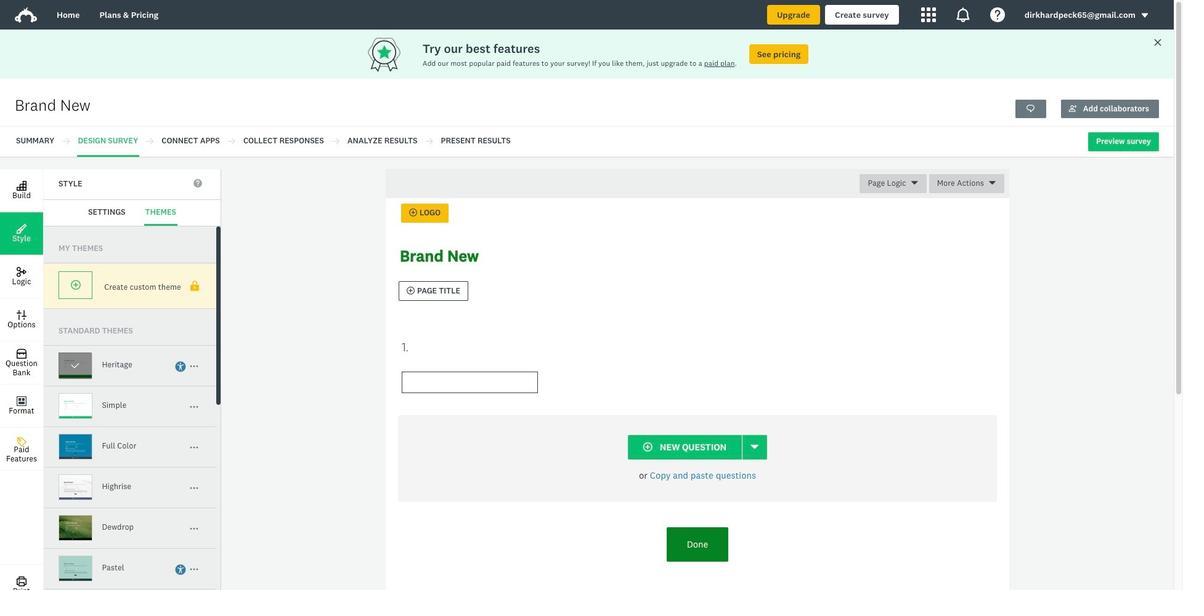Task type: locate. For each thing, give the bounding box(es) containing it.
rewards image
[[365, 34, 422, 74]]

2 products icon image from the left
[[956, 7, 970, 22]]

1 horizontal spatial products icon image
[[956, 7, 970, 22]]

None text field
[[402, 372, 538, 394]]

help icon image
[[990, 7, 1005, 22]]

1 products icon image from the left
[[921, 7, 936, 22]]

0 horizontal spatial products icon image
[[921, 7, 936, 22]]

products icon image
[[921, 7, 936, 22], [956, 7, 970, 22]]

dropdown arrow image
[[1141, 11, 1149, 20]]



Task type: describe. For each thing, give the bounding box(es) containing it.
surveymonkey logo image
[[15, 7, 37, 23]]



Task type: vqa. For each thing, say whether or not it's contained in the screenshot.
Products Icon to the left
yes



